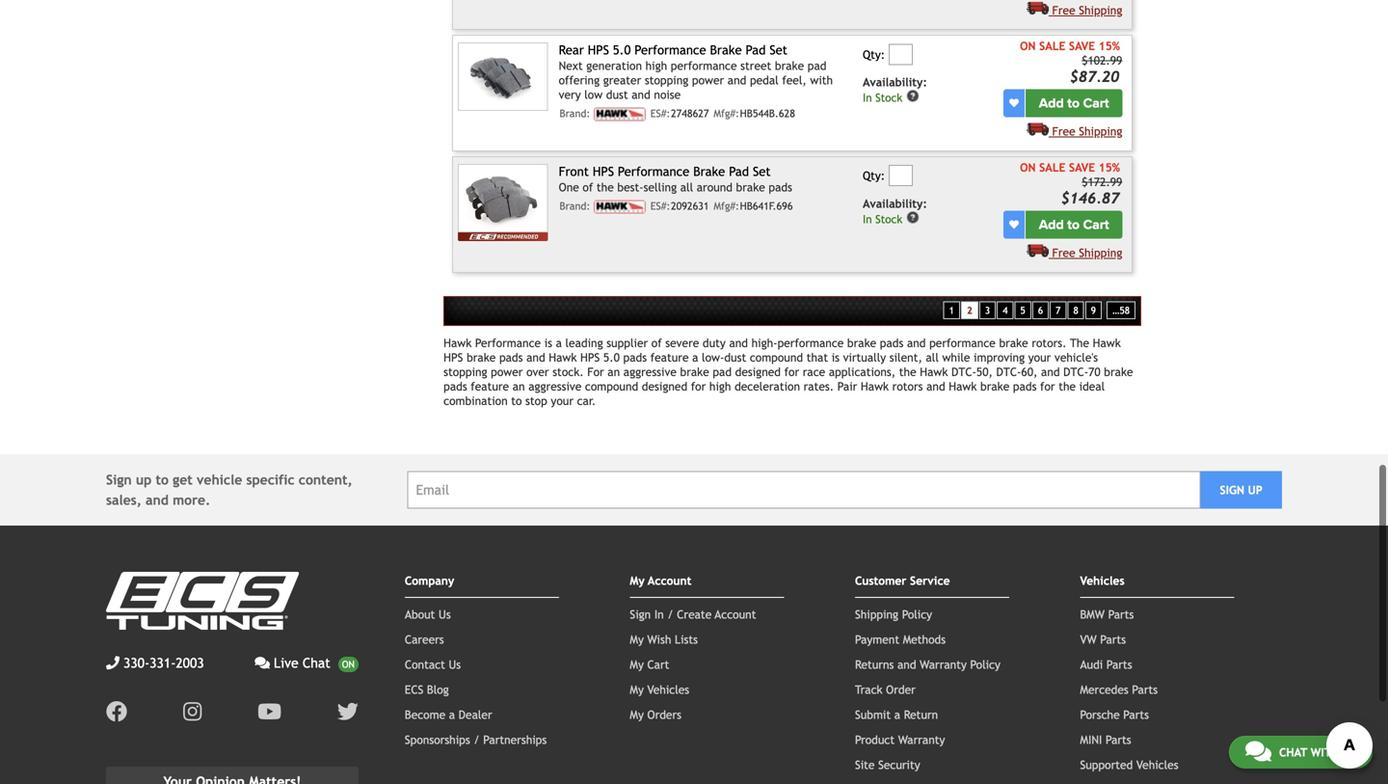 Task type: vqa. For each thing, say whether or not it's contained in the screenshot.
$87.20 the Hawk - Corporate Logo
yes



Task type: locate. For each thing, give the bounding box(es) containing it.
hawk - corporate logo image for $87.20
[[594, 108, 646, 121]]

1 horizontal spatial with
[[1311, 746, 1340, 759]]

payment methods link
[[855, 633, 946, 646]]

1 sale from the top
[[1040, 39, 1066, 53]]

free shipping image
[[1027, 122, 1049, 136]]

feature down severe at the top of the page
[[651, 351, 689, 364]]

1 my from the top
[[630, 574, 645, 587]]

vw
[[1081, 633, 1097, 646]]

2 availability: in stock from the top
[[863, 197, 928, 226]]

1 vertical spatial the
[[900, 365, 917, 379]]

cart down $87.20
[[1084, 95, 1110, 112]]

your left car. on the left of page
[[551, 394, 574, 408]]

site security
[[855, 758, 921, 772]]

up for sign up
[[1249, 483, 1263, 497]]

payment
[[855, 633, 900, 646]]

1 horizontal spatial stopping
[[645, 73, 689, 87]]

hawk - corporate logo image down 'best-'
[[594, 200, 646, 214]]

1 free from the top
[[1053, 3, 1076, 17]]

2 add to cart from the top
[[1039, 217, 1110, 233]]

sale up free shipping image
[[1040, 39, 1066, 53]]

to left get
[[156, 472, 169, 488]]

more.
[[173, 492, 210, 508]]

0 vertical spatial availability:
[[863, 75, 928, 89]]

cart for $146.87
[[1084, 217, 1110, 233]]

greater
[[604, 73, 642, 87]]

1
[[950, 305, 955, 316]]

1 horizontal spatial vehicles
[[1081, 574, 1125, 587]]

3 free shipping from the top
[[1053, 246, 1123, 260]]

my
[[630, 574, 645, 587], [630, 633, 644, 646], [630, 658, 644, 671], [630, 683, 644, 696], [630, 708, 644, 721]]

1 question sign image from the top
[[906, 89, 920, 103]]

sponsorships / partnerships link
[[405, 733, 547, 747]]

on inside on sale save 15% $102.99 $87.20
[[1021, 39, 1036, 53]]

2 availability: from the top
[[863, 197, 928, 210]]

us right contact
[[449, 658, 461, 671]]

5.0
[[613, 43, 631, 58], [604, 351, 620, 364]]

aggressive down stock.
[[529, 380, 582, 393]]

1 horizontal spatial dtc-
[[997, 365, 1022, 379]]

supplier
[[607, 336, 648, 350]]

performance up that
[[778, 336, 844, 350]]

0 horizontal spatial all
[[681, 180, 694, 194]]

availability: for $146.87
[[863, 197, 928, 210]]

dust down 'greater'
[[606, 88, 628, 101]]

sign for sign in / create account
[[630, 608, 651, 621]]

2 mfg#: from the top
[[714, 200, 740, 212]]

0 vertical spatial with
[[811, 73, 833, 87]]

1 hawk - corporate logo image from the top
[[594, 108, 646, 121]]

add to cart button for $146.87
[[1026, 211, 1123, 239]]

site
[[855, 758, 875, 772]]

blog
[[427, 683, 449, 696]]

sales,
[[106, 492, 142, 508]]

1 add from the top
[[1039, 95, 1065, 112]]

2 add to wish list image from the top
[[1010, 220, 1020, 230]]

parts down porsche parts
[[1106, 733, 1132, 747]]

brand: for $87.20
[[560, 108, 591, 120]]

1 brand: from the top
[[560, 108, 591, 120]]

on down free shipping image
[[1021, 161, 1036, 174]]

track
[[855, 683, 883, 696]]

1 vertical spatial all
[[926, 351, 939, 364]]

returns and warranty policy
[[855, 658, 1001, 671]]

parts right vw
[[1101, 633, 1127, 646]]

my for my wish lists
[[630, 633, 644, 646]]

0 vertical spatial on
[[1021, 39, 1036, 53]]

availability: in stock for $146.87
[[863, 197, 928, 226]]

1 vertical spatial cart
[[1084, 217, 1110, 233]]

high down rear hps 5.0 performance brake pad set link
[[646, 59, 668, 72]]

add up free shipping image
[[1039, 95, 1065, 112]]

1 vertical spatial feature
[[471, 380, 509, 393]]

1 vertical spatial power
[[491, 365, 523, 379]]

save inside on sale save 15% $172.99 $146.87
[[1070, 161, 1096, 174]]

up inside 'button'
[[1249, 483, 1263, 497]]

2
[[967, 305, 973, 316]]

6
[[1039, 305, 1044, 316]]

shipping policy
[[855, 608, 933, 621]]

0 horizontal spatial up
[[136, 472, 152, 488]]

youtube logo image
[[258, 701, 282, 722]]

the left 'best-'
[[597, 180, 614, 194]]

dust inside rear hps 5.0 performance brake pad set next generation high performance street brake pad offering greater stopping power and pedal feel, with very low dust and noise
[[606, 88, 628, 101]]

stopping up combination
[[444, 365, 488, 379]]

pad
[[746, 43, 766, 58], [729, 164, 750, 179]]

/ left create
[[668, 608, 674, 621]]

save inside on sale save 15% $102.99 $87.20
[[1070, 39, 1096, 53]]

1 horizontal spatial for
[[785, 365, 800, 379]]

power inside rear hps 5.0 performance brake pad set next generation high performance street brake pad offering greater stopping power and pedal feel, with very low dust and noise
[[692, 73, 725, 87]]

shipping
[[1080, 3, 1123, 17], [1080, 125, 1123, 138], [1080, 246, 1123, 260], [855, 608, 899, 621]]

1 vertical spatial es#:
[[651, 200, 671, 212]]

performance inside rear hps 5.0 performance brake pad set next generation high performance street brake pad offering greater stopping power and pedal feel, with very low dust and noise
[[635, 43, 707, 58]]

0 vertical spatial add to cart
[[1039, 95, 1110, 112]]

/ down dealer at the left bottom of page
[[474, 733, 480, 747]]

1 vertical spatial 5.0
[[604, 351, 620, 364]]

15% inside on sale save 15% $172.99 $146.87
[[1099, 161, 1121, 174]]

account right create
[[715, 608, 757, 621]]

1 vertical spatial with
[[1311, 746, 1340, 759]]

street
[[741, 59, 772, 72]]

warranty down return
[[899, 733, 946, 747]]

1 vertical spatial pad
[[713, 365, 732, 379]]

1 vertical spatial sale
[[1040, 161, 1066, 174]]

0 vertical spatial add to wish list image
[[1010, 99, 1020, 108]]

2 qty: from the top
[[863, 169, 886, 182]]

0 horizontal spatial dtc-
[[952, 365, 977, 379]]

availability: in stock for $87.20
[[863, 75, 928, 104]]

my vehicles link
[[630, 683, 690, 696]]

1 es#: from the top
[[651, 108, 671, 120]]

es#: 2748627 mfg#: hb544b.628
[[651, 108, 796, 120]]

2 sale from the top
[[1040, 161, 1066, 174]]

audi parts link
[[1081, 658, 1133, 671]]

performance up the noise
[[635, 43, 707, 58]]

2 horizontal spatial performance
[[930, 336, 996, 350]]

to inside sign up to get vehicle specific content, sales, and more.
[[156, 472, 169, 488]]

my for my cart
[[630, 658, 644, 671]]

9 link
[[1086, 301, 1102, 319]]

2 add to cart button from the top
[[1026, 211, 1123, 239]]

shipping for second free shipping icon from the bottom of the page
[[1080, 3, 1123, 17]]

brake
[[775, 59, 805, 72], [736, 180, 766, 194], [848, 336, 877, 350], [1000, 336, 1029, 350], [467, 351, 496, 364], [680, 365, 710, 379], [1105, 365, 1134, 379], [981, 380, 1010, 393]]

careers
[[405, 633, 444, 646]]

1 vertical spatial your
[[551, 394, 574, 408]]

0 horizontal spatial an
[[513, 380, 525, 393]]

add to wish list image for $87.20
[[1010, 99, 1020, 108]]

330-331-2003
[[123, 655, 204, 671]]

parts right bmw
[[1109, 608, 1135, 621]]

2 vertical spatial vehicles
[[1137, 758, 1179, 772]]

availability: in stock
[[863, 75, 928, 104], [863, 197, 928, 226]]

3 free from the top
[[1053, 246, 1076, 260]]

3 my from the top
[[630, 658, 644, 671]]

1 vertical spatial policy
[[971, 658, 1001, 671]]

brand:
[[560, 108, 591, 120], [560, 200, 591, 212]]

331-
[[150, 655, 176, 671]]

es#:
[[651, 108, 671, 120], [651, 200, 671, 212]]

us right comments icon
[[1343, 746, 1357, 759]]

2 brand: from the top
[[560, 200, 591, 212]]

sign for sign up
[[1221, 483, 1245, 497]]

sale down free shipping image
[[1040, 161, 1066, 174]]

0 horizontal spatial aggressive
[[529, 380, 582, 393]]

brand: for $146.87
[[560, 200, 591, 212]]

3 dtc- from the left
[[1064, 365, 1089, 379]]

save up '$102.99'
[[1070, 39, 1096, 53]]

is up over
[[545, 336, 553, 350]]

pad inside rear hps 5.0 performance brake pad set next generation high performance street brake pad offering greater stopping power and pedal feel, with very low dust and noise
[[746, 43, 766, 58]]

of right one
[[583, 180, 593, 194]]

your down rotors.
[[1029, 351, 1052, 364]]

/
[[668, 608, 674, 621], [474, 733, 480, 747]]

returns and warranty policy link
[[855, 658, 1001, 671]]

2 vertical spatial the
[[1059, 380, 1076, 393]]

es#2092631 - hb641f.696 - front hps performance brake pad set - one of the best-selling all around brake pads - hawk - audi image
[[458, 164, 548, 232]]

1 free shipping image from the top
[[1027, 1, 1049, 14]]

qty: for $146.87
[[863, 169, 886, 182]]

1 mfg#: from the top
[[714, 108, 740, 120]]

0 horizontal spatial dust
[[606, 88, 628, 101]]

add to cart button
[[1026, 89, 1123, 117], [1026, 211, 1123, 239]]

comments image
[[255, 656, 270, 670]]

1 vertical spatial free
[[1053, 125, 1076, 138]]

0 vertical spatial qty:
[[863, 48, 886, 61]]

a left return
[[895, 708, 901, 721]]

2 vertical spatial free shipping
[[1053, 246, 1123, 260]]

and right the rotors
[[927, 380, 946, 393]]

1 vertical spatial on
[[1021, 161, 1036, 174]]

ecs tuning image
[[106, 572, 299, 630]]

1 horizontal spatial power
[[692, 73, 725, 87]]

1 add to wish list image from the top
[[1010, 99, 1020, 108]]

sale for $146.87
[[1040, 161, 1066, 174]]

my left wish
[[630, 633, 644, 646]]

low-
[[702, 351, 725, 364]]

security
[[879, 758, 921, 772]]

vehicles up bmw parts
[[1081, 574, 1125, 587]]

ecs
[[405, 683, 424, 696]]

free shipping image up 6
[[1027, 244, 1049, 257]]

sale inside on sale save 15% $172.99 $146.87
[[1040, 161, 1066, 174]]

0 vertical spatial 5.0
[[613, 43, 631, 58]]

0 vertical spatial in
[[863, 91, 872, 104]]

contact us link
[[405, 658, 461, 671]]

add down on sale save 15% $172.99 $146.87
[[1039, 217, 1065, 233]]

0 horizontal spatial feature
[[471, 380, 509, 393]]

compound
[[750, 351, 804, 364], [585, 380, 639, 393]]

1 vertical spatial us
[[449, 658, 461, 671]]

es#: down the noise
[[651, 108, 671, 120]]

0 vertical spatial power
[[692, 73, 725, 87]]

0 horizontal spatial performance
[[671, 59, 737, 72]]

2 dtc- from the left
[[997, 365, 1022, 379]]

content,
[[299, 472, 353, 488]]

0 horizontal spatial of
[[583, 180, 593, 194]]

2 horizontal spatial sign
[[1221, 483, 1245, 497]]

free for $87.20
[[1053, 125, 1076, 138]]

feel,
[[783, 73, 807, 87]]

add to cart button down $146.87
[[1026, 211, 1123, 239]]

stopping inside hawk performance is a leading supplier of severe duty and high-performance brake pads and performance brake rotors. the hawk hps brake pads and hawk hps 5.0 pads feature a low-dust compound that is virtually silent, all while improving your vehicle's stopping power over stock. for an aggressive brake pad designed for race applications, the hawk dtc-50, dtc-60, and dtc-70 brake pads feature an aggressive compound designed for high deceleration rates. pair hawk rotors and hawk brake pads for the ideal combination to stop your car.
[[444, 365, 488, 379]]

2 free shipping image from the top
[[1027, 244, 1049, 257]]

hawk - corporate logo image for $146.87
[[594, 200, 646, 214]]

15% inside on sale save 15% $102.99 $87.20
[[1099, 39, 1121, 53]]

parts for mini parts
[[1106, 733, 1132, 747]]

sale
[[1040, 39, 1066, 53], [1040, 161, 1066, 174]]

1 vertical spatial vehicles
[[648, 683, 690, 696]]

become
[[405, 708, 446, 721]]

brake up the hb641f.696
[[736, 180, 766, 194]]

very
[[559, 88, 581, 101]]

6 link
[[1033, 301, 1049, 319]]

1 vertical spatial add to cart
[[1039, 217, 1110, 233]]

performance up over
[[475, 336, 541, 350]]

chat right live at the bottom left
[[303, 655, 331, 671]]

bmw parts link
[[1081, 608, 1135, 621]]

and down 'greater'
[[632, 88, 651, 101]]

2 free from the top
[[1053, 125, 1076, 138]]

chat
[[303, 655, 331, 671], [1280, 746, 1308, 759]]

and right duty
[[730, 336, 748, 350]]

sale for $87.20
[[1040, 39, 1066, 53]]

chat right comments icon
[[1280, 746, 1308, 759]]

0 vertical spatial all
[[681, 180, 694, 194]]

hawk - corporate logo image
[[594, 108, 646, 121], [594, 200, 646, 214]]

add to cart for $87.20
[[1039, 95, 1110, 112]]

my cart link
[[630, 658, 670, 671]]

is right that
[[832, 351, 840, 364]]

dtc- down the improving
[[997, 365, 1022, 379]]

parts down mercedes parts
[[1124, 708, 1150, 721]]

shipping down $146.87
[[1080, 246, 1123, 260]]

hb544b.628
[[740, 108, 796, 120]]

2 on from the top
[[1021, 161, 1036, 174]]

…58
[[1113, 305, 1130, 316]]

submit a return
[[855, 708, 939, 721]]

sign inside sign up to get vehicle specific content, sales, and more.
[[106, 472, 132, 488]]

1 availability: in stock from the top
[[863, 75, 928, 104]]

5.0 inside hawk performance is a leading supplier of severe duty and high-performance brake pads and performance brake rotors. the hawk hps brake pads and hawk hps 5.0 pads feature a low-dust compound that is virtually silent, all while improving your vehicle's stopping power over stock. for an aggressive brake pad designed for race applications, the hawk dtc-50, dtc-60, and dtc-70 brake pads feature an aggressive compound designed for high deceleration rates. pair hawk rotors and hawk brake pads for the ideal combination to stop your car.
[[604, 351, 620, 364]]

0 vertical spatial designed
[[736, 365, 781, 379]]

my for my orders
[[630, 708, 644, 721]]

shipping up '$102.99'
[[1080, 3, 1123, 17]]

set inside front hps performance brake pad set one of the best-selling all around brake pads
[[753, 164, 771, 179]]

compound down "for"
[[585, 380, 639, 393]]

free right free shipping image
[[1053, 125, 1076, 138]]

save up $172.99
[[1070, 161, 1096, 174]]

parts for porsche parts
[[1124, 708, 1150, 721]]

0 vertical spatial warranty
[[920, 658, 967, 671]]

deceleration
[[735, 380, 801, 393]]

mfg#: right the 2748627
[[714, 108, 740, 120]]

free up on sale save 15% $102.99 $87.20
[[1053, 3, 1076, 17]]

0 horizontal spatial /
[[474, 733, 480, 747]]

0 horizontal spatial high
[[646, 59, 668, 72]]

1 add to cart from the top
[[1039, 95, 1110, 112]]

1 horizontal spatial dust
[[725, 351, 747, 364]]

1 vertical spatial high
[[710, 380, 732, 393]]

0 vertical spatial brake
[[710, 43, 742, 58]]

0 vertical spatial policy
[[902, 608, 933, 621]]

brake right 70
[[1105, 365, 1134, 379]]

aggressive down supplier
[[624, 365, 677, 379]]

compound down high-
[[750, 351, 804, 364]]

up for sign up to get vehicle specific content, sales, and more.
[[136, 472, 152, 488]]

methods
[[904, 633, 946, 646]]

high-
[[752, 336, 778, 350]]

0 vertical spatial es#:
[[651, 108, 671, 120]]

5 my from the top
[[630, 708, 644, 721]]

2 15% from the top
[[1099, 161, 1121, 174]]

15% for $146.87
[[1099, 161, 1121, 174]]

save for $146.87
[[1070, 161, 1096, 174]]

add to cart button down $87.20
[[1026, 89, 1123, 117]]

cart for $87.20
[[1084, 95, 1110, 112]]

sign inside 'button'
[[1221, 483, 1245, 497]]

add to cart down $87.20
[[1039, 95, 1110, 112]]

0 vertical spatial free shipping image
[[1027, 1, 1049, 14]]

2 save from the top
[[1070, 161, 1096, 174]]

add to wish list image
[[1010, 99, 1020, 108], [1010, 220, 1020, 230]]

1 vertical spatial availability:
[[863, 197, 928, 210]]

2 hawk - corporate logo image from the top
[[594, 200, 646, 214]]

warranty down the methods
[[920, 658, 967, 671]]

combination
[[444, 394, 508, 408]]

0 vertical spatial account
[[648, 574, 692, 587]]

the left ideal
[[1059, 380, 1076, 393]]

1 add to cart button from the top
[[1026, 89, 1123, 117]]

1 vertical spatial stopping
[[444, 365, 488, 379]]

1 vertical spatial hawk - corporate logo image
[[594, 200, 646, 214]]

2 vertical spatial performance
[[475, 336, 541, 350]]

0 vertical spatial sale
[[1040, 39, 1066, 53]]

dtc- down while
[[952, 365, 977, 379]]

2 free shipping from the top
[[1053, 125, 1123, 138]]

us for about us
[[439, 608, 451, 621]]

2 vertical spatial in
[[655, 608, 664, 621]]

to left 'stop'
[[511, 394, 522, 408]]

stock
[[876, 91, 903, 104], [876, 213, 903, 226]]

2 my from the top
[[630, 633, 644, 646]]

hps up "for"
[[581, 351, 600, 364]]

high inside rear hps 5.0 performance brake pad set next generation high performance street brake pad offering greater stopping power and pedal feel, with very low dust and noise
[[646, 59, 668, 72]]

power up es#: 2748627 mfg#: hb544b.628
[[692, 73, 725, 87]]

free for $146.87
[[1053, 246, 1076, 260]]

a left leading
[[556, 336, 562, 350]]

0 vertical spatial availability: in stock
[[863, 75, 928, 104]]

shipping up $172.99
[[1080, 125, 1123, 138]]

0 horizontal spatial power
[[491, 365, 523, 379]]

0 vertical spatial brand:
[[560, 108, 591, 120]]

about us link
[[405, 608, 451, 621]]

question sign image for $146.87
[[906, 211, 920, 224]]

free shipping down $146.87
[[1053, 246, 1123, 260]]

add
[[1039, 95, 1065, 112], [1039, 217, 1065, 233]]

1 horizontal spatial the
[[900, 365, 917, 379]]

with inside rear hps 5.0 performance brake pad set next generation high performance street brake pad offering greater stopping power and pedal feel, with very low dust and noise
[[811, 73, 833, 87]]

1 vertical spatial 15%
[[1099, 161, 1121, 174]]

brake up around
[[694, 164, 726, 179]]

my for my vehicles
[[630, 683, 644, 696]]

dust down duty
[[725, 351, 747, 364]]

1 vertical spatial save
[[1070, 161, 1096, 174]]

0 vertical spatial /
[[668, 608, 674, 621]]

on inside on sale save 15% $172.99 $146.87
[[1021, 161, 1036, 174]]

all up 2092631
[[681, 180, 694, 194]]

with right comments icon
[[1311, 746, 1340, 759]]

ecs tuning recommends this product. image
[[458, 232, 548, 241]]

0 vertical spatial pad
[[746, 43, 766, 58]]

es#: 2092631 mfg#: hb641f.696
[[651, 200, 793, 212]]

warranty
[[920, 658, 967, 671], [899, 733, 946, 747]]

about us
[[405, 608, 451, 621]]

1 on from the top
[[1021, 39, 1036, 53]]

mini parts link
[[1081, 733, 1132, 747]]

1 vertical spatial add to cart button
[[1026, 211, 1123, 239]]

4 my from the top
[[630, 683, 644, 696]]

front
[[559, 164, 589, 179]]

in
[[863, 91, 872, 104], [863, 213, 872, 226], [655, 608, 664, 621]]

1 save from the top
[[1070, 39, 1096, 53]]

2 stock from the top
[[876, 213, 903, 226]]

2 add from the top
[[1039, 217, 1065, 233]]

1 horizontal spatial account
[[715, 608, 757, 621]]

your
[[1029, 351, 1052, 364], [551, 394, 574, 408]]

free shipping up '$102.99'
[[1053, 3, 1123, 17]]

stock for $146.87
[[876, 213, 903, 226]]

cart down $146.87
[[1084, 217, 1110, 233]]

1 horizontal spatial performance
[[778, 336, 844, 350]]

severe
[[666, 336, 700, 350]]

70
[[1089, 365, 1101, 379]]

0 horizontal spatial sign
[[106, 472, 132, 488]]

0 vertical spatial compound
[[750, 351, 804, 364]]

1 qty: from the top
[[863, 48, 886, 61]]

brand: down very
[[560, 108, 591, 120]]

2 horizontal spatial vehicles
[[1137, 758, 1179, 772]]

my vehicles
[[630, 683, 690, 696]]

0 vertical spatial hawk - corporate logo image
[[594, 108, 646, 121]]

noise
[[654, 88, 681, 101]]

high
[[646, 59, 668, 72], [710, 380, 732, 393]]

1 stock from the top
[[876, 91, 903, 104]]

free shipping right free shipping image
[[1053, 125, 1123, 138]]

free up 7 link
[[1053, 246, 1076, 260]]

1 horizontal spatial of
[[652, 336, 662, 350]]

designed down severe at the top of the page
[[642, 380, 688, 393]]

pad up around
[[729, 164, 750, 179]]

and right 60,
[[1042, 365, 1061, 379]]

hawk - corporate logo image down low
[[594, 108, 646, 121]]

high down the low-
[[710, 380, 732, 393]]

15% up '$102.99'
[[1099, 39, 1121, 53]]

0 horizontal spatial compound
[[585, 380, 639, 393]]

of inside front hps performance brake pad set one of the best-selling all around brake pads
[[583, 180, 593, 194]]

and right sales,
[[146, 492, 169, 508]]

feature
[[651, 351, 689, 364], [471, 380, 509, 393]]

pad inside front hps performance brake pad set one of the best-selling all around brake pads
[[729, 164, 750, 179]]

brake
[[710, 43, 742, 58], [694, 164, 726, 179]]

stock for $87.20
[[876, 91, 903, 104]]

to inside hawk performance is a leading supplier of severe duty and high-performance brake pads and performance brake rotors. the hawk hps brake pads and hawk hps 5.0 pads feature a low-dust compound that is virtually silent, all while improving your vehicle's stopping power over stock. for an aggressive brake pad designed for race applications, the hawk dtc-50, dtc-60, and dtc-70 brake pads feature an aggressive compound designed for high deceleration rates. pair hawk rotors and hawk brake pads for the ideal combination to stop your car.
[[511, 394, 522, 408]]

hawk
[[444, 336, 472, 350], [1093, 336, 1122, 350], [549, 351, 577, 364], [920, 365, 948, 379], [861, 380, 889, 393], [949, 380, 977, 393]]

pads inside front hps performance brake pad set one of the best-selling all around brake pads
[[769, 180, 793, 194]]

the
[[1071, 336, 1090, 350]]

5.0 inside rear hps 5.0 performance brake pad set next generation high performance street brake pad offering greater stopping power and pedal feel, with very low dust and noise
[[613, 43, 631, 58]]

free shipping image
[[1027, 1, 1049, 14], [1027, 244, 1049, 257]]

1 vertical spatial of
[[652, 336, 662, 350]]

sale inside on sale save 15% $102.99 $87.20
[[1040, 39, 1066, 53]]

all inside hawk performance is a leading supplier of severe duty and high-performance brake pads and performance brake rotors. the hawk hps brake pads and hawk hps 5.0 pads feature a low-dust compound that is virtually silent, all while improving your vehicle's stopping power over stock. for an aggressive brake pad designed for race applications, the hawk dtc-50, dtc-60, and dtc-70 brake pads feature an aggressive compound designed for high deceleration rates. pair hawk rotors and hawk brake pads for the ideal combination to stop your car.
[[926, 351, 939, 364]]

2 es#: from the top
[[651, 200, 671, 212]]

1 horizontal spatial an
[[608, 365, 620, 379]]

add to cart button for $87.20
[[1026, 89, 1123, 117]]

1 15% from the top
[[1099, 39, 1121, 53]]

1 availability: from the top
[[863, 75, 928, 89]]

up inside sign up to get vehicle specific content, sales, and more.
[[136, 472, 152, 488]]

0 horizontal spatial for
[[691, 380, 706, 393]]

offering
[[559, 73, 600, 87]]

pad up street
[[746, 43, 766, 58]]

question sign image
[[906, 89, 920, 103], [906, 211, 920, 224]]

0 vertical spatial question sign image
[[906, 89, 920, 103]]

with
[[811, 73, 833, 87], [1311, 746, 1340, 759]]

1 vertical spatial compound
[[585, 380, 639, 393]]

and inside sign up to get vehicle specific content, sales, and more.
[[146, 492, 169, 508]]

my wish lists
[[630, 633, 698, 646]]

us for contact us
[[449, 658, 461, 671]]

0 vertical spatial of
[[583, 180, 593, 194]]

mfg#: down around
[[714, 200, 740, 212]]

car.
[[577, 394, 596, 408]]

brake up the improving
[[1000, 336, 1029, 350]]

dtc- down vehicle's
[[1064, 365, 1089, 379]]

set up street
[[770, 43, 788, 58]]

brake up street
[[710, 43, 742, 58]]

0 vertical spatial add
[[1039, 95, 1065, 112]]

2 question sign image from the top
[[906, 211, 920, 224]]

None text field
[[889, 44, 913, 65], [889, 165, 913, 186], [889, 44, 913, 65], [889, 165, 913, 186]]



Task type: describe. For each thing, give the bounding box(es) containing it.
and down street
[[728, 73, 747, 87]]

stock.
[[553, 365, 584, 379]]

specific
[[246, 472, 295, 488]]

shipping for free shipping image
[[1080, 125, 1123, 138]]

parts for vw parts
[[1101, 633, 1127, 646]]

0 vertical spatial your
[[1029, 351, 1052, 364]]

audi parts
[[1081, 658, 1133, 671]]

2 vertical spatial cart
[[648, 658, 670, 671]]

to down $87.20
[[1068, 95, 1080, 112]]

power inside hawk performance is a leading supplier of severe duty and high-performance brake pads and performance brake rotors. the hawk hps brake pads and hawk hps 5.0 pads feature a low-dust compound that is virtually silent, all while improving your vehicle's stopping power over stock. for an aggressive brake pad designed for race applications, the hawk dtc-50, dtc-60, and dtc-70 brake pads feature an aggressive compound designed for high deceleration rates. pair hawk rotors and hawk brake pads for the ideal combination to stop your car.
[[491, 365, 523, 379]]

1 vertical spatial account
[[715, 608, 757, 621]]

parts for audi parts
[[1107, 658, 1133, 671]]

service
[[911, 574, 951, 587]]

mfg#: for $87.20
[[714, 108, 740, 120]]

0 vertical spatial is
[[545, 336, 553, 350]]

sign for sign up to get vehicle specific content, sales, and more.
[[106, 472, 132, 488]]

shipping up payment
[[855, 608, 899, 621]]

shipping policy link
[[855, 608, 933, 621]]

bmw parts
[[1081, 608, 1135, 621]]

on for $146.87
[[1021, 161, 1036, 174]]

sign up
[[1221, 483, 1263, 497]]

my cart
[[630, 658, 670, 671]]

facebook logo image
[[106, 701, 127, 722]]

hawk performance is a leading supplier of severe duty and high-performance brake pads and performance brake rotors. the hawk hps brake pads and hawk hps 5.0 pads feature a low-dust compound that is virtually silent, all while improving your vehicle's stopping power over stock. for an aggressive brake pad designed for race applications, the hawk dtc-50, dtc-60, and dtc-70 brake pads feature an aggressive compound designed for high deceleration rates. pair hawk rotors and hawk brake pads for the ideal combination to stop your car.
[[444, 336, 1134, 408]]

1 horizontal spatial aggressive
[[624, 365, 677, 379]]

pad inside hawk performance is a leading supplier of severe duty and high-performance brake pads and performance brake rotors. the hawk hps brake pads and hawk hps 5.0 pads feature a low-dust compound that is virtually silent, all while improving your vehicle's stopping power over stock. for an aggressive brake pad designed for race applications, the hawk dtc-50, dtc-60, and dtc-70 brake pads feature an aggressive compound designed for high deceleration rates. pair hawk rotors and hawk brake pads for the ideal combination to stop your car.
[[713, 365, 732, 379]]

brake up virtually
[[848, 336, 877, 350]]

in for $87.20
[[863, 91, 872, 104]]

sign up to get vehicle specific content, sales, and more.
[[106, 472, 353, 508]]

sign in / create account
[[630, 608, 757, 621]]

add to wish list image for $146.87
[[1010, 220, 1020, 230]]

free shipping for $87.20
[[1053, 125, 1123, 138]]

rear
[[559, 43, 584, 58]]

330-331-2003 link
[[106, 653, 204, 673]]

returns
[[855, 658, 894, 671]]

instagram logo image
[[183, 701, 202, 722]]

contact
[[405, 658, 445, 671]]

to down $146.87
[[1068, 217, 1080, 233]]

careers link
[[405, 633, 444, 646]]

mfg#: for $146.87
[[714, 200, 740, 212]]

0 vertical spatial feature
[[651, 351, 689, 364]]

partnerships
[[483, 733, 547, 747]]

$102.99
[[1082, 54, 1123, 67]]

dealer
[[459, 708, 493, 721]]

contact us
[[405, 658, 461, 671]]

audi
[[1081, 658, 1104, 671]]

add for $87.20
[[1039, 95, 1065, 112]]

performance inside front hps performance brake pad set one of the best-selling all around brake pads
[[618, 164, 690, 179]]

become a dealer
[[405, 708, 493, 721]]

high inside hawk performance is a leading supplier of severe duty and high-performance brake pads and performance brake rotors. the hawk hps brake pads and hawk hps 5.0 pads feature a low-dust compound that is virtually silent, all while improving your vehicle's stopping power over stock. for an aggressive brake pad designed for race applications, the hawk dtc-50, dtc-60, and dtc-70 brake pads feature an aggressive compound designed for high deceleration rates. pair hawk rotors and hawk brake pads for the ideal combination to stop your car.
[[710, 380, 732, 393]]

mini parts
[[1081, 733, 1132, 747]]

1 free shipping from the top
[[1053, 3, 1123, 17]]

in for $146.87
[[863, 213, 872, 226]]

0 vertical spatial an
[[608, 365, 620, 379]]

1 dtc- from the left
[[952, 365, 977, 379]]

add for $146.87
[[1039, 217, 1065, 233]]

product warranty
[[855, 733, 946, 747]]

one
[[559, 180, 579, 194]]

customer service
[[855, 574, 951, 587]]

2 horizontal spatial the
[[1059, 380, 1076, 393]]

parts for mercedes parts
[[1133, 683, 1158, 696]]

hawk down applications,
[[861, 380, 889, 393]]

wish
[[648, 633, 672, 646]]

1 horizontal spatial is
[[832, 351, 840, 364]]

2 horizontal spatial for
[[1041, 380, 1056, 393]]

es#: for $146.87
[[651, 200, 671, 212]]

of inside hawk performance is a leading supplier of severe duty and high-performance brake pads and performance brake rotors. the hawk hps brake pads and hawk hps 5.0 pads feature a low-dust compound that is virtually silent, all while improving your vehicle's stopping power over stock. for an aggressive brake pad designed for race applications, the hawk dtc-50, dtc-60, and dtc-70 brake pads feature an aggressive compound designed for high deceleration rates. pair hawk rotors and hawk brake pads for the ideal combination to stop your car.
[[652, 336, 662, 350]]

submit a return link
[[855, 708, 939, 721]]

all inside front hps performance brake pad set one of the best-selling all around brake pads
[[681, 180, 694, 194]]

vehicle's
[[1055, 351, 1099, 364]]

and up over
[[527, 351, 546, 364]]

front hps performance brake pad set link
[[559, 164, 771, 179]]

and up "order"
[[898, 658, 917, 671]]

es#: for $87.20
[[651, 108, 671, 120]]

vehicles for supported vehicles
[[1137, 758, 1179, 772]]

$172.99
[[1082, 175, 1123, 189]]

parts for bmw parts
[[1109, 608, 1135, 621]]

brake inside rear hps 5.0 performance brake pad set next generation high performance street brake pad offering greater stopping power and pedal feel, with very low dust and noise
[[710, 43, 742, 58]]

mercedes parts
[[1081, 683, 1158, 696]]

on sale save 15% $172.99 $146.87
[[1021, 161, 1123, 207]]

payment methods
[[855, 633, 946, 646]]

hb641f.696
[[740, 200, 793, 212]]

brake down the low-
[[680, 365, 710, 379]]

brake down 50,
[[981, 380, 1010, 393]]

duty
[[703, 336, 726, 350]]

hawk up stock.
[[549, 351, 577, 364]]

set inside rear hps 5.0 performance brake pad set next generation high performance street brake pad offering greater stopping power and pedal feel, with very low dust and noise
[[770, 43, 788, 58]]

get
[[173, 472, 193, 488]]

my for my account
[[630, 574, 645, 587]]

1 vertical spatial warranty
[[899, 733, 946, 747]]

track order
[[855, 683, 916, 696]]

question sign image for $87.20
[[906, 89, 920, 103]]

15% for $87.20
[[1099, 39, 1121, 53]]

brake up combination
[[467, 351, 496, 364]]

2 vertical spatial us
[[1343, 746, 1357, 759]]

2748627
[[671, 108, 709, 120]]

dust inside hawk performance is a leading supplier of severe duty and high-performance brake pads and performance brake rotors. the hawk hps brake pads and hawk hps 5.0 pads feature a low-dust compound that is virtually silent, all while improving your vehicle's stopping power over stock. for an aggressive brake pad designed for race applications, the hawk dtc-50, dtc-60, and dtc-70 brake pads feature an aggressive compound designed for high deceleration rates. pair hawk rotors and hawk brake pads for the ideal combination to stop your car.
[[725, 351, 747, 364]]

porsche
[[1081, 708, 1120, 721]]

$87.20
[[1070, 68, 1120, 85]]

become a dealer link
[[405, 708, 493, 721]]

sign up button
[[1201, 471, 1283, 509]]

4
[[1003, 305, 1008, 316]]

the inside front hps performance brake pad set one of the best-selling all around brake pads
[[597, 180, 614, 194]]

hawk up combination
[[444, 336, 472, 350]]

porsche parts
[[1081, 708, 1150, 721]]

for
[[588, 365, 604, 379]]

0 horizontal spatial account
[[648, 574, 692, 587]]

1 vertical spatial /
[[474, 733, 480, 747]]

rotors.
[[1032, 336, 1067, 350]]

hawk down 50,
[[949, 380, 977, 393]]

pad inside rear hps 5.0 performance brake pad set next generation high performance street brake pad offering greater stopping power and pedal feel, with very low dust and noise
[[808, 59, 827, 72]]

track order link
[[855, 683, 916, 696]]

$146.87
[[1062, 190, 1120, 207]]

supported vehicles link
[[1081, 758, 1179, 772]]

hps up combination
[[444, 351, 463, 364]]

0 horizontal spatial policy
[[902, 608, 933, 621]]

around
[[697, 180, 733, 194]]

porsche parts link
[[1081, 708, 1150, 721]]

brake inside rear hps 5.0 performance brake pad set next generation high performance street brake pad offering greater stopping power and pedal feel, with very low dust and noise
[[775, 59, 805, 72]]

1 vertical spatial chat
[[1280, 746, 1308, 759]]

shipping for first free shipping icon from the bottom
[[1080, 246, 1123, 260]]

add to cart for $146.87
[[1039, 217, 1110, 233]]

5 link
[[1015, 301, 1032, 319]]

ideal
[[1080, 380, 1106, 393]]

qty: for $87.20
[[863, 48, 886, 61]]

supported vehicles
[[1081, 758, 1179, 772]]

generation
[[587, 59, 642, 72]]

on for $87.20
[[1021, 39, 1036, 53]]

twitter logo image
[[337, 701, 359, 722]]

orders
[[648, 708, 682, 721]]

es#2748627 - hb544b.628 - rear hps 5.0 performance brake pad set - next generation high performance street brake pad offering greater stopping power and pedal feel, with very low dust and noise - hawk - audi volkswagen image
[[458, 43, 548, 111]]

1 link
[[944, 301, 961, 319]]

live
[[274, 655, 299, 671]]

hps inside front hps performance brake pad set one of the best-selling all around brake pads
[[593, 164, 614, 179]]

and up silent, on the top right
[[908, 336, 926, 350]]

vehicle
[[197, 472, 242, 488]]

0 vertical spatial chat
[[303, 655, 331, 671]]

sponsorships / partnerships
[[405, 733, 547, 747]]

pedal
[[750, 73, 779, 87]]

0 vertical spatial vehicles
[[1081, 574, 1125, 587]]

my wish lists link
[[630, 633, 698, 646]]

60,
[[1022, 365, 1038, 379]]

a left the low-
[[693, 351, 699, 364]]

mini
[[1081, 733, 1103, 747]]

hawk down while
[[920, 365, 948, 379]]

save for $87.20
[[1070, 39, 1096, 53]]

performance inside hawk performance is a leading supplier of severe duty and high-performance brake pads and performance brake rotors. the hawk hps brake pads and hawk hps 5.0 pads feature a low-dust compound that is virtually silent, all while improving your vehicle's stopping power over stock. for an aggressive brake pad designed for race applications, the hawk dtc-50, dtc-60, and dtc-70 brake pads feature an aggressive compound designed for high deceleration rates. pair hawk rotors and hawk brake pads for the ideal combination to stop your car.
[[475, 336, 541, 350]]

7 link
[[1051, 301, 1067, 319]]

3 link
[[980, 301, 997, 319]]

0 horizontal spatial designed
[[642, 380, 688, 393]]

a left dealer at the left bottom of page
[[449, 708, 455, 721]]

1 horizontal spatial designed
[[736, 365, 781, 379]]

1 vertical spatial aggressive
[[529, 380, 582, 393]]

1 horizontal spatial /
[[668, 608, 674, 621]]

pair
[[838, 380, 858, 393]]

free shipping for $146.87
[[1053, 246, 1123, 260]]

selling
[[644, 180, 677, 194]]

stopping inside rear hps 5.0 performance brake pad set next generation high performance street brake pad offering greater stopping power and pedal feel, with very low dust and noise
[[645, 73, 689, 87]]

8 link
[[1068, 301, 1085, 319]]

8
[[1074, 305, 1079, 316]]

my orders link
[[630, 708, 682, 721]]

live chat
[[274, 655, 331, 671]]

mercedes parts link
[[1081, 683, 1158, 696]]

comments image
[[1246, 740, 1272, 763]]

rotors
[[893, 380, 924, 393]]

hps inside rear hps 5.0 performance brake pad set next generation high performance street brake pad offering greater stopping power and pedal feel, with very low dust and noise
[[588, 43, 609, 58]]

vehicles for my vehicles
[[648, 683, 690, 696]]

brake inside front hps performance brake pad set one of the best-selling all around brake pads
[[694, 164, 726, 179]]

brake inside front hps performance brake pad set one of the best-selling all around brake pads
[[736, 180, 766, 194]]

1 horizontal spatial compound
[[750, 351, 804, 364]]

performance inside rear hps 5.0 performance brake pad set next generation high performance street brake pad offering greater stopping power and pedal feel, with very low dust and noise
[[671, 59, 737, 72]]

next
[[559, 59, 583, 72]]

over
[[527, 365, 549, 379]]

phone image
[[106, 656, 120, 670]]

race
[[803, 365, 826, 379]]

Email email field
[[408, 471, 1201, 509]]

availability: for $87.20
[[863, 75, 928, 89]]

ecs blog link
[[405, 683, 449, 696]]

return
[[904, 708, 939, 721]]

1 vertical spatial an
[[513, 380, 525, 393]]

…58 link
[[1107, 301, 1136, 319]]

hawk right the on the top of page
[[1093, 336, 1122, 350]]

company
[[405, 574, 455, 587]]

about
[[405, 608, 435, 621]]



